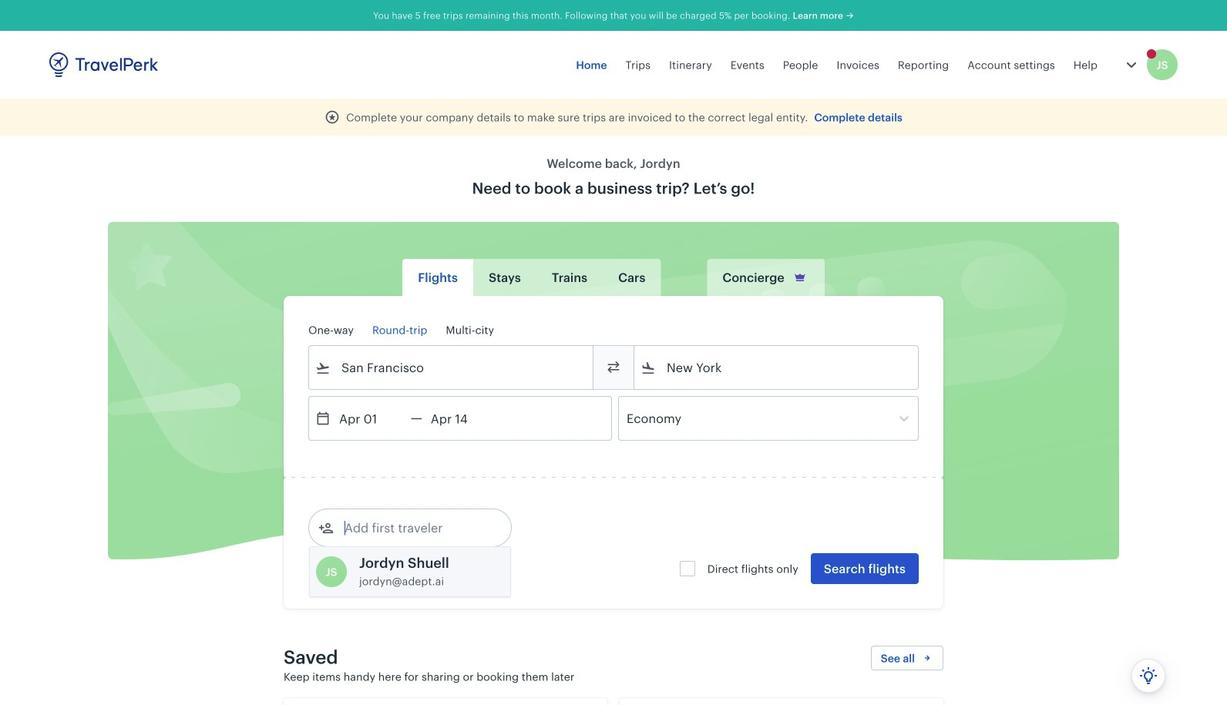 Task type: describe. For each thing, give the bounding box(es) containing it.
To search field
[[656, 355, 898, 380]]



Task type: locate. For each thing, give the bounding box(es) containing it.
From search field
[[331, 355, 573, 380]]

Depart text field
[[331, 397, 411, 440]]

Return text field
[[422, 397, 503, 440]]

Add first traveler search field
[[334, 516, 494, 540]]



